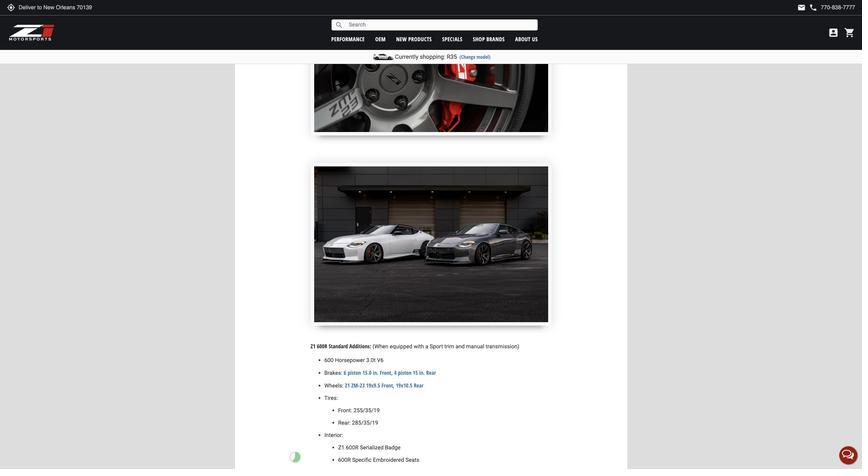 Task type: vqa. For each thing, say whether or not it's contained in the screenshot.
Akebono
no



Task type: locate. For each thing, give the bounding box(es) containing it.
1 vertical spatial front,
[[382, 382, 394, 390]]

v6
[[377, 357, 384, 364]]

new products
[[396, 35, 432, 43]]

and
[[456, 344, 465, 350]]

specific
[[352, 457, 372, 464]]

additions:
[[349, 343, 371, 350]]

15
[[413, 369, 418, 377]]

0 vertical spatial z1
[[311, 343, 316, 350]]

600r
[[317, 343, 327, 350], [346, 445, 359, 451], [338, 457, 351, 464]]

600
[[324, 357, 334, 364]]

r35
[[447, 53, 457, 60]]

600r for serialized
[[346, 445, 359, 451]]

0 vertical spatial 600r
[[317, 343, 327, 350]]

0 vertical spatial front,
[[380, 369, 393, 377]]

600r up specific
[[346, 445, 359, 451]]

z1 left standard at the left
[[311, 343, 316, 350]]

1 vertical spatial rear
[[414, 382, 424, 390]]

(change model) link
[[460, 54, 491, 60]]

23
[[360, 382, 365, 390]]

1 horizontal spatial piston
[[398, 369, 411, 377]]

1 vertical spatial z1
[[345, 382, 350, 390]]

transmission)
[[486, 344, 519, 350]]

z1 600r serialized badge
[[338, 445, 401, 451]]

z1 600r standard additions: (when equipped with a sport trim and manual transmission)
[[311, 343, 519, 350]]

piston
[[348, 369, 361, 377], [398, 369, 411, 377]]

mail
[[798, 3, 806, 12]]

front, left 4 at the bottom of page
[[380, 369, 393, 377]]

front, for 19x9.5
[[382, 382, 394, 390]]

1 piston from the left
[[348, 369, 361, 377]]

serialized
[[360, 445, 384, 451]]

embroidered
[[373, 457, 404, 464]]

shop brands link
[[473, 35, 505, 43]]

phone
[[809, 3, 818, 12]]

0 vertical spatial rear
[[426, 369, 436, 377]]

us
[[532, 35, 538, 43]]

0 horizontal spatial rear
[[414, 382, 424, 390]]

rear
[[426, 369, 436, 377], [414, 382, 424, 390]]

about
[[515, 35, 531, 43]]

z1 motorsports logo image
[[9, 24, 55, 41]]

600r up 600
[[317, 343, 327, 350]]

0 horizontal spatial in.
[[373, 369, 379, 377]]

products
[[408, 35, 432, 43]]

piston right 6
[[348, 369, 361, 377]]

rear right the '15'
[[426, 369, 436, 377]]

currently
[[395, 53, 418, 60]]

z1 left zm-
[[345, 382, 350, 390]]

oem
[[375, 35, 386, 43]]

seats
[[406, 457, 419, 464]]

equipped
[[390, 344, 412, 350]]

600 horsepower 3.0t v6
[[324, 357, 384, 364]]

badge
[[385, 445, 401, 451]]

interior:
[[324, 432, 343, 439]]

2 piston from the left
[[398, 369, 411, 377]]

my_location
[[7, 3, 15, 12]]

3.0t
[[366, 357, 376, 364]]

sport
[[430, 344, 443, 350]]

rear: 285/35/19
[[338, 420, 378, 426]]

brakes:
[[324, 370, 342, 377]]

in. right the '15'
[[419, 369, 425, 377]]

6 piston 15.0 in. front, 4 piston 15 in. rear link
[[344, 369, 436, 377]]

2 vertical spatial 600r
[[338, 457, 351, 464]]

0 horizontal spatial piston
[[348, 369, 361, 377]]

about us
[[515, 35, 538, 43]]

front,
[[380, 369, 393, 377], [382, 382, 394, 390]]

brands
[[486, 35, 505, 43]]

oem link
[[375, 35, 386, 43]]

1 horizontal spatial in.
[[419, 369, 425, 377]]

front: 255/35/19
[[338, 408, 380, 414]]

600r left specific
[[338, 457, 351, 464]]

z1 down interior:
[[338, 445, 345, 451]]

in.
[[373, 369, 379, 377], [419, 369, 425, 377]]

shop brands
[[473, 35, 505, 43]]

0 horizontal spatial z1
[[311, 343, 316, 350]]

19x10.5
[[396, 382, 412, 390]]

in. right 15.0
[[373, 369, 379, 377]]

2 in. from the left
[[419, 369, 425, 377]]

2 vertical spatial z1
[[338, 445, 345, 451]]

600r for standard
[[317, 343, 327, 350]]

1 vertical spatial 600r
[[346, 445, 359, 451]]

zm-
[[351, 382, 360, 390]]

rear down the '15'
[[414, 382, 424, 390]]

search
[[335, 21, 343, 29]]

front, down 6 piston 15.0 in. front, 4 piston 15 in. rear link
[[382, 382, 394, 390]]

piston right 4 at the bottom of page
[[398, 369, 411, 377]]

z1
[[311, 343, 316, 350], [345, 382, 350, 390], [338, 445, 345, 451]]

1 horizontal spatial z1
[[338, 445, 345, 451]]



Task type: describe. For each thing, give the bounding box(es) containing it.
standard
[[329, 343, 348, 350]]

currently shopping: r35 (change model)
[[395, 53, 491, 60]]

shopping_cart link
[[843, 27, 855, 38]]

(change
[[460, 54, 475, 60]]

specials
[[442, 35, 463, 43]]

1 horizontal spatial rear
[[426, 369, 436, 377]]

account_box link
[[826, 27, 841, 38]]

horsepower
[[335, 357, 365, 364]]

about us link
[[515, 35, 538, 43]]

front:
[[338, 408, 352, 414]]

shopping:
[[420, 53, 445, 60]]

6
[[344, 369, 346, 377]]

shop
[[473, 35, 485, 43]]

mail phone
[[798, 3, 818, 12]]

tires:
[[324, 395, 339, 402]]

mail link
[[798, 3, 806, 12]]

new products link
[[396, 35, 432, 43]]

front, for in.
[[380, 369, 393, 377]]

2 horizontal spatial z1
[[345, 382, 350, 390]]

performance
[[331, 35, 365, 43]]

4
[[394, 369, 397, 377]]

new
[[396, 35, 407, 43]]

15.0
[[362, 369, 372, 377]]

model)
[[477, 54, 491, 60]]

Search search field
[[343, 20, 538, 30]]

a
[[425, 344, 428, 350]]

specials link
[[442, 35, 463, 43]]

manual
[[466, 344, 484, 350]]

with
[[414, 344, 424, 350]]

trim
[[444, 344, 454, 350]]

brakes: 6 piston 15.0 in. front, 4 piston 15 in. rear
[[324, 369, 436, 377]]

shopping_cart
[[844, 27, 855, 38]]

255/35/19
[[354, 408, 380, 414]]

rear:
[[338, 420, 351, 426]]

(when
[[373, 344, 388, 350]]

z1 zm-23 19x9.5 front, 19x10.5 rear link
[[345, 382, 424, 390]]

19x9.5
[[366, 382, 380, 390]]

account_box
[[828, 27, 839, 38]]

phone link
[[809, 3, 855, 12]]

wheels: z1 zm-23 19x9.5 front, 19x10.5 rear
[[324, 382, 424, 390]]

z1 for standard
[[311, 343, 316, 350]]

285/35/19
[[352, 420, 378, 426]]

1 in. from the left
[[373, 369, 379, 377]]

wheels:
[[324, 383, 344, 389]]

600r specific embroidered seats
[[338, 457, 419, 464]]

performance link
[[331, 35, 365, 43]]

z1 for serialized
[[338, 445, 345, 451]]



